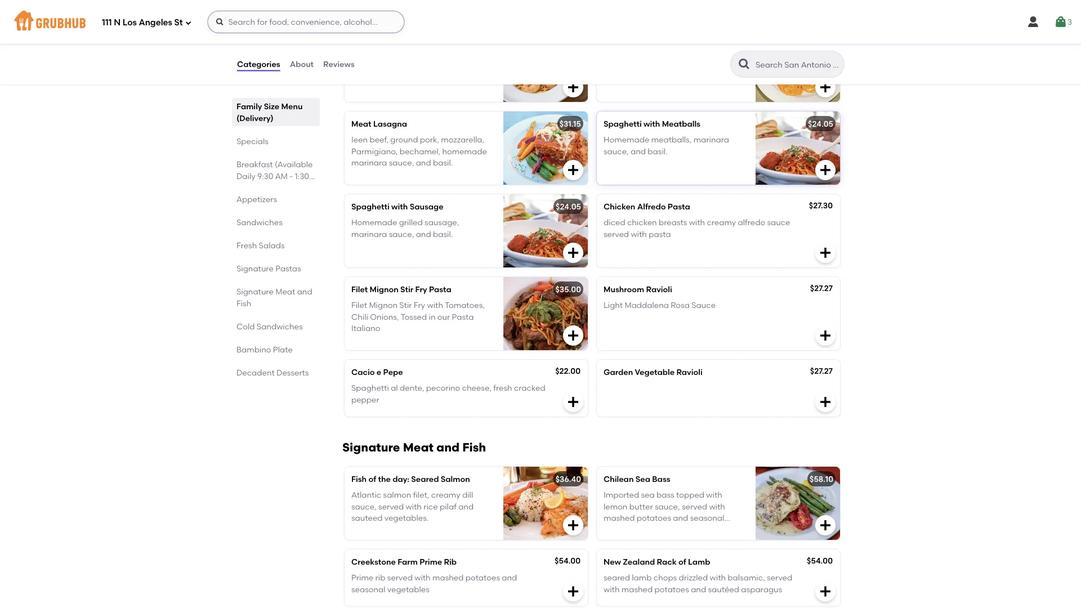 Task type: vqa. For each thing, say whether or not it's contained in the screenshot.
chili
yes



Task type: locate. For each thing, give the bounding box(es) containing it.
fresh salads tab
[[237, 239, 315, 251]]

pasta up breasts
[[668, 202, 690, 211]]

1 horizontal spatial signature pastas
[[342, 2, 444, 17]]

prime left rib
[[351, 573, 373, 583]]

reviews button
[[323, 44, 355, 84]]

$24.05 for homemade grilled sausage, marinara sauce, and basil.
[[556, 202, 581, 211]]

sauce, down bechamel,
[[389, 158, 414, 167]]

ravioli up "light maddalena rosa sauce"
[[646, 285, 672, 294]]

$54.00 for prime rib served with mashed potatoes and seasonal vegetables
[[555, 556, 581, 566]]

$35.00 for lobster
[[555, 36, 581, 46]]

served up asparagus
[[767, 573, 792, 583]]

0 horizontal spatial signature pastas
[[237, 264, 301, 273]]

$24.05 for homemade meatballs, marinara sauce, and basil.
[[808, 119, 833, 129]]

mashed inside imported sea bass topped with lemon butter sauce, served with mashed potatoes and seasonal vegetables
[[604, 513, 635, 523]]

and inside prime rib served with mashed potatoes and seasonal vegetables
[[502, 573, 517, 583]]

served down the topped
[[682, 502, 707, 511]]

served down diced
[[604, 229, 629, 239]]

meat up ieen
[[351, 119, 371, 129]]

0 vertical spatial $27.27
[[810, 283, 833, 293]]

1 vertical spatial marinara
[[351, 158, 387, 167]]

proceed to checkout button
[[645, 361, 796, 381]]

0 vertical spatial $35.00
[[555, 36, 581, 46]]

0 horizontal spatial signature meat and fish
[[237, 287, 312, 308]]

cold
[[237, 322, 255, 331]]

tossed
[[401, 312, 427, 322]]

stir inside filet mignon stir fry with tomatoes, chili onions, tossed in our pasta italiano
[[399, 301, 412, 310]]

1 vertical spatial mashed
[[432, 573, 464, 583]]

sauce, down grilled
[[389, 229, 414, 239]]

0 vertical spatial sandwiches
[[237, 217, 283, 227]]

garden
[[604, 367, 633, 377]]

Search for food, convenience, alcohol... search field
[[207, 11, 405, 33]]

n
[[114, 18, 121, 28]]

1 horizontal spatial pastas
[[403, 2, 444, 17]]

potatoes inside "seared lamb chops drizzled with balsamic, served with mashed potatoes and sautéed asparagus"
[[655, 584, 689, 594]]

fish
[[237, 298, 251, 308], [462, 440, 486, 455], [351, 474, 367, 484]]

with inside filet mignon stir fry with tomatoes, chili onions, tossed in our pasta italiano
[[427, 301, 443, 310]]

2 $54.00 from the left
[[807, 556, 833, 566]]

0 horizontal spatial prime
[[351, 573, 373, 583]]

2 vertical spatial pasta
[[452, 312, 474, 322]]

(delivery)
[[237, 113, 273, 123]]

filet inside filet mignon stir fry with tomatoes, chili onions, tossed in our pasta italiano
[[351, 301, 367, 310]]

0 vertical spatial fish
[[237, 298, 251, 308]]

about button
[[289, 44, 314, 84]]

cacio e pepe
[[351, 367, 403, 377]]

1 vertical spatial pasta
[[429, 285, 451, 294]]

ravioli right lobster
[[635, 36, 661, 46]]

1 vertical spatial creamy
[[431, 490, 460, 500]]

sauce, inside atlantic salmon filet, creamy dill sauce, served with rice pilaf and sauteed vegetables.
[[351, 502, 377, 511]]

0 vertical spatial filet
[[351, 285, 368, 294]]

vegetables.
[[384, 513, 429, 523]]

homemade
[[442, 146, 487, 156]]

served down salmon
[[378, 502, 404, 511]]

fresh
[[493, 383, 512, 393]]

1 horizontal spatial homemade
[[604, 135, 649, 145]]

served inside prime rib served with mashed potatoes and seasonal vegetables
[[387, 573, 413, 583]]

marinara inside 'homemade grilled sausage, marinara sauce, and basil.'
[[351, 229, 387, 239]]

1 vertical spatial $35.00
[[555, 285, 581, 294]]

basil. down sausage,
[[433, 229, 453, 239]]

sauce, down "atlantic"
[[351, 502, 377, 511]]

1 horizontal spatial $24.05
[[808, 119, 833, 129]]

basil. inside ieen beef, ground pork, mozzarella, parmigiano, bechamel, homemade marinara sauce, and basil.
[[433, 158, 453, 167]]

$35.00 left mushroom
[[555, 285, 581, 294]]

2 $35.00 from the top
[[555, 285, 581, 294]]

vegetables inside prime rib served with mashed potatoes and seasonal vegetables
[[387, 584, 430, 594]]

lamb
[[688, 557, 710, 567]]

0 horizontal spatial of
[[369, 474, 376, 484]]

0 horizontal spatial $54.00
[[555, 556, 581, 566]]

bass
[[657, 490, 674, 500]]

1 horizontal spatial pasta
[[452, 312, 474, 322]]

0 horizontal spatial creamy
[[431, 490, 460, 500]]

2 vertical spatial marinara
[[351, 229, 387, 239]]

pastas
[[403, 2, 444, 17], [275, 264, 301, 273]]

fry for pasta
[[415, 285, 427, 294]]

fish up cold
[[237, 298, 251, 308]]

vegetables inside imported sea bass topped with lemon butter sauce, served with mashed potatoes and seasonal vegetables
[[604, 525, 646, 534]]

of left the
[[369, 474, 376, 484]]

signature meat and fish up cold sandwiches tab on the bottom left of the page
[[237, 287, 312, 308]]

categories
[[237, 59, 280, 69]]

signature inside the signature meat and fish
[[237, 287, 274, 296]]

1 $35.00 from the top
[[555, 36, 581, 46]]

1 filet from the top
[[351, 285, 368, 294]]

chicken
[[604, 202, 635, 211]]

creamy
[[707, 218, 736, 227], [431, 490, 460, 500]]

bass
[[652, 474, 670, 484]]

sauteed
[[351, 52, 384, 62]]

spaghetti for homemade meatballs, marinara sauce, and basil.
[[604, 119, 642, 129]]

fish up "atlantic"
[[351, 474, 367, 484]]

2 vertical spatial potatoes
[[655, 584, 689, 594]]

and inside tab
[[297, 287, 312, 296]]

creekstone
[[351, 557, 396, 567]]

fry up tossed
[[414, 301, 425, 310]]

0 vertical spatial vegetables
[[604, 525, 646, 534]]

creamy left "alfredo"
[[707, 218, 736, 227]]

1 vertical spatial stir
[[399, 301, 412, 310]]

fish up salmon
[[462, 440, 486, 455]]

signature down signature pastas tab
[[237, 287, 274, 296]]

sauce, inside 'homemade grilled sausage, marinara sauce, and basil.'
[[389, 229, 414, 239]]

prime
[[420, 557, 442, 567], [351, 573, 373, 583]]

zealand
[[623, 557, 655, 567]]

0 vertical spatial basil.
[[648, 146, 668, 156]]

seasonal
[[690, 513, 724, 523], [351, 584, 386, 594]]

mashed down lemon
[[604, 513, 635, 523]]

svg image for prime rib served with mashed potatoes and seasonal vegetables
[[566, 585, 580, 598]]

signature meat and fish up fish of the day: seared salmon
[[342, 440, 486, 455]]

spaghetti up homemade meatballs, marinara sauce, and basil.
[[604, 119, 642, 129]]

e
[[377, 367, 381, 377]]

homemade for marinara
[[351, 218, 397, 227]]

onions,
[[351, 64, 378, 73]]

homemade inside homemade meatballs, marinara sauce, and basil.
[[604, 135, 649, 145]]

$24.05
[[808, 119, 833, 129], [556, 202, 581, 211]]

pork,
[[420, 135, 439, 145]]

0 vertical spatial mashed
[[604, 513, 635, 523]]

$36.40
[[556, 474, 581, 484]]

meat
[[351, 119, 371, 129], [275, 287, 295, 296], [403, 440, 434, 455]]

pastas up scampi
[[403, 2, 444, 17]]

spaghetti inside spaghetti al dente, pecorino cheese, fresh cracked pepper
[[351, 383, 389, 393]]

pastas down fresh salads tab
[[275, 264, 301, 273]]

ravioli left to
[[677, 367, 703, 377]]

and inside homemade meatballs, marinara sauce, and basil.
[[631, 146, 646, 156]]

homemade
[[604, 135, 649, 145], [351, 218, 397, 227]]

pasta inside filet mignon stir fry with tomatoes, chili onions, tossed in our pasta italiano
[[452, 312, 474, 322]]

proceed to checkout
[[680, 366, 762, 376]]

2 $27.27 from the top
[[810, 366, 833, 376]]

1 vertical spatial pastas
[[275, 264, 301, 273]]

in
[[429, 312, 436, 322]]

served down the 'creekstone farm prime rib'
[[387, 573, 413, 583]]

sandwiches tab
[[237, 216, 315, 228]]

1 horizontal spatial prime
[[420, 557, 442, 567]]

prime left the rib
[[420, 557, 442, 567]]

mashed down the rib
[[432, 573, 464, 583]]

white
[[351, 75, 372, 85]]

mashed down lamb
[[622, 584, 653, 594]]

angeles
[[139, 18, 172, 28]]

seasonal down the topped
[[690, 513, 724, 523]]

dill
[[462, 490, 473, 500]]

0 vertical spatial fry
[[415, 285, 427, 294]]

1 horizontal spatial fish
[[351, 474, 367, 484]]

svg image for diced chicken breasts with creamy alfredo sauce served with pasta
[[819, 246, 832, 260]]

parmigiano,
[[351, 146, 398, 156]]

0 horizontal spatial seasonal
[[351, 584, 386, 594]]

signature pastas
[[342, 2, 444, 17], [237, 264, 301, 273]]

marinara inside homemade meatballs, marinara sauce, and basil.
[[694, 135, 729, 145]]

0 horizontal spatial homemade
[[351, 218, 397, 227]]

basil. down meatballs,
[[648, 146, 668, 156]]

mignon for filet mignon stir fry pasta
[[370, 285, 399, 294]]

2 vertical spatial mashed
[[622, 584, 653, 594]]

basil.
[[648, 146, 668, 156], [433, 158, 453, 167], [433, 229, 453, 239]]

signature pastas tab
[[237, 262, 315, 274]]

1 vertical spatial vegetables
[[387, 584, 430, 594]]

and inside atlantic salmon filet, creamy dill sauce, served with rice pilaf and sauteed vegetables.
[[458, 502, 474, 511]]

sandwiches up plate at left
[[257, 322, 303, 331]]

-
[[290, 171, 293, 181]]

day:
[[393, 474, 409, 484]]

1 vertical spatial meat
[[275, 287, 295, 296]]

our
[[437, 312, 450, 322]]

1 vertical spatial $24.05
[[556, 202, 581, 211]]

fry up filet mignon stir fry with tomatoes, chili onions, tossed in our pasta italiano
[[415, 285, 427, 294]]

svg image
[[1054, 15, 1068, 29], [185, 19, 192, 26], [566, 80, 580, 94], [819, 163, 832, 177], [566, 246, 580, 260], [819, 246, 832, 260], [819, 329, 832, 342], [566, 395, 580, 409], [566, 519, 580, 532], [566, 585, 580, 598], [819, 585, 832, 598]]

2 vertical spatial basil.
[[433, 229, 453, 239]]

1 vertical spatial signature meat and fish
[[342, 440, 486, 455]]

of right rack
[[679, 557, 686, 567]]

lobster ravioli image
[[756, 29, 840, 102]]

0 vertical spatial potatoes
[[637, 513, 671, 523]]

0 vertical spatial mignon
[[370, 285, 399, 294]]

0 vertical spatial homemade
[[604, 135, 649, 145]]

$31.15
[[560, 119, 581, 129]]

0 horizontal spatial $24.05
[[556, 202, 581, 211]]

sauce, down bass at bottom
[[655, 502, 680, 511]]

desserts
[[277, 368, 309, 377]]

cracked
[[514, 383, 545, 393]]

svg image for light maddalena rosa sauce
[[819, 329, 832, 342]]

topped
[[676, 490, 704, 500]]

mignon inside filet mignon stir fry with tomatoes, chili onions, tossed in our pasta italiano
[[369, 301, 398, 310]]

1 horizontal spatial vegetables
[[604, 525, 646, 534]]

potatoes inside prime rib served with mashed potatoes and seasonal vegetables
[[466, 573, 500, 583]]

basil. down homemade
[[433, 158, 453, 167]]

meat up seared
[[403, 440, 434, 455]]

basil. inside 'homemade grilled sausage, marinara sauce, and basil.'
[[433, 229, 453, 239]]

marinara down meatballs
[[694, 135, 729, 145]]

creamy inside atlantic salmon filet, creamy dill sauce, served with rice pilaf and sauteed vegetables.
[[431, 490, 460, 500]]

lobster ravioli
[[604, 36, 661, 46]]

potatoes
[[637, 513, 671, 523], [466, 573, 500, 583], [655, 584, 689, 594]]

marinara down spaghetti with sausage
[[351, 229, 387, 239]]

0 vertical spatial meat
[[351, 119, 371, 129]]

chicken alfredo pasta
[[604, 202, 690, 211]]

and inside 'homemade grilled sausage, marinara sauce, and basil.'
[[416, 229, 431, 239]]

sauce, down spaghetti with meatballs
[[604, 146, 629, 156]]

1 vertical spatial ravioli
[[646, 285, 672, 294]]

1 horizontal spatial seasonal
[[690, 513, 724, 523]]

italiano
[[351, 323, 380, 333]]

1 vertical spatial $27.27
[[810, 366, 833, 376]]

0 horizontal spatial vegetables
[[387, 584, 430, 594]]

0 vertical spatial signature meat and fish
[[237, 287, 312, 308]]

spaghetti up 'homemade grilled sausage, marinara sauce, and basil.'
[[351, 202, 390, 211]]

0 vertical spatial of
[[369, 474, 376, 484]]

marinara down parmigiano,
[[351, 158, 387, 167]]

signature pastas up the linguini with scampi
[[342, 2, 444, 17]]

meat inside the signature meat and fish
[[275, 287, 295, 296]]

ravioli
[[635, 36, 661, 46], [646, 285, 672, 294], [677, 367, 703, 377]]

0 horizontal spatial fish
[[237, 298, 251, 308]]

1 $27.27 from the top
[[810, 283, 833, 293]]

potatoes inside imported sea bass topped with lemon butter sauce, served with mashed potatoes and seasonal vegetables
[[637, 513, 671, 523]]

0 vertical spatial stir
[[400, 285, 413, 294]]

homemade down spaghetti with sausage
[[351, 218, 397, 227]]

2 horizontal spatial meat
[[403, 440, 434, 455]]

ieen beef, ground pork, mozzarella, parmigiano, bechamel, homemade marinara sauce, and basil.
[[351, 135, 487, 167]]

svg image
[[1026, 15, 1040, 29], [215, 17, 224, 26], [819, 80, 832, 94], [566, 163, 580, 177], [566, 329, 580, 342], [819, 395, 832, 409], [819, 519, 832, 532]]

about
[[290, 59, 314, 69]]

svg image inside 3 button
[[1054, 15, 1068, 29]]

3 button
[[1054, 12, 1072, 32]]

1 vertical spatial spaghetti
[[351, 202, 390, 211]]

prime inside prime rib served with mashed potatoes and seasonal vegetables
[[351, 573, 373, 583]]

ravioli for lobster ravioli
[[635, 36, 661, 46]]

1 vertical spatial of
[[679, 557, 686, 567]]

linguini with scampi image
[[503, 29, 588, 102]]

1 vertical spatial signature pastas
[[237, 264, 301, 273]]

0 vertical spatial ravioli
[[635, 36, 661, 46]]

2 vertical spatial spaghetti
[[351, 383, 389, 393]]

1 horizontal spatial creamy
[[707, 218, 736, 227]]

1 vertical spatial homemade
[[351, 218, 397, 227]]

fresh
[[237, 240, 257, 250]]

sauce, inside ieen beef, ground pork, mozzarella, parmigiano, bechamel, homemade marinara sauce, and basil.
[[389, 158, 414, 167]]

proceed
[[680, 366, 712, 376]]

3
[[1068, 17, 1072, 27]]

categories button
[[237, 44, 281, 84]]

spaghetti up pepper
[[351, 383, 389, 393]]

1 horizontal spatial signature meat and fish
[[342, 440, 486, 455]]

1 vertical spatial fry
[[414, 301, 425, 310]]

vegetables down farm on the bottom
[[387, 584, 430, 594]]

2 vertical spatial ravioli
[[677, 367, 703, 377]]

2 filet from the top
[[351, 301, 367, 310]]

0 horizontal spatial pastas
[[275, 264, 301, 273]]

signature pastas inside tab
[[237, 264, 301, 273]]

beef,
[[370, 135, 389, 145]]

0 vertical spatial creamy
[[707, 218, 736, 227]]

seasonal down rib
[[351, 584, 386, 594]]

$27.27 for filet mignon stir fry with tomatoes, chili onions, tossed in our pasta italiano
[[810, 283, 833, 293]]

1 vertical spatial prime
[[351, 573, 373, 583]]

1 vertical spatial seasonal
[[351, 584, 386, 594]]

0 vertical spatial seasonal
[[690, 513, 724, 523]]

specials tab
[[237, 135, 315, 147]]

0 vertical spatial $24.05
[[808, 119, 833, 129]]

sandwiches up fresh salads
[[237, 217, 283, 227]]

1 $54.00 from the left
[[555, 556, 581, 566]]

and inside imported sea bass topped with lemon butter sauce, served with mashed potatoes and seasonal vegetables
[[673, 513, 688, 523]]

cheese,
[[462, 383, 492, 393]]

1 horizontal spatial $54.00
[[807, 556, 833, 566]]

2 vertical spatial meat
[[403, 440, 434, 455]]

marinara
[[694, 135, 729, 145], [351, 158, 387, 167], [351, 229, 387, 239]]

st
[[174, 18, 183, 28]]

1 vertical spatial basil.
[[433, 158, 453, 167]]

creamy up pilaf
[[431, 490, 460, 500]]

signature pastas down salads
[[237, 264, 301, 273]]

homemade inside 'homemade grilled sausage, marinara sauce, and basil.'
[[351, 218, 397, 227]]

vegetables down lemon
[[604, 525, 646, 534]]

2 horizontal spatial pasta
[[668, 202, 690, 211]]

1 vertical spatial filet
[[351, 301, 367, 310]]

0 vertical spatial spaghetti
[[604, 119, 642, 129]]

pasta up our
[[429, 285, 451, 294]]

basil. inside homemade meatballs, marinara sauce, and basil.
[[648, 146, 668, 156]]

stir for with
[[399, 301, 412, 310]]

1 vertical spatial mignon
[[369, 301, 398, 310]]

pasta down tomatoes,
[[452, 312, 474, 322]]

1 vertical spatial fish
[[462, 440, 486, 455]]

1 vertical spatial potatoes
[[466, 573, 500, 583]]

chilean
[[604, 474, 634, 484]]

filet mignon stir fry with tomatoes, chili onions, tossed in our pasta italiano
[[351, 301, 485, 333]]

$35.00 left lobster
[[555, 36, 581, 46]]

creamy inside "diced chicken breasts with creamy alfredo sauce served with pasta"
[[707, 218, 736, 227]]

0 horizontal spatial meat
[[275, 287, 295, 296]]

meat down signature pastas tab
[[275, 287, 295, 296]]

ravioli for mushroom ravioli
[[646, 285, 672, 294]]

2 horizontal spatial fish
[[462, 440, 486, 455]]

vegetable
[[635, 367, 675, 377]]

homemade down spaghetti with meatballs
[[604, 135, 649, 145]]

0 vertical spatial marinara
[[694, 135, 729, 145]]

fry inside filet mignon stir fry with tomatoes, chili onions, tossed in our pasta italiano
[[414, 301, 425, 310]]

$33.75
[[809, 36, 833, 46]]

mashed inside prime rib served with mashed potatoes and seasonal vegetables
[[432, 573, 464, 583]]

homemade meatballs, marinara sauce, and basil.
[[604, 135, 729, 156]]

decadent desserts
[[237, 368, 309, 377]]

$27.27 for spaghetti al dente, pecorino cheese, fresh cracked pepper
[[810, 366, 833, 376]]



Task type: describe. For each thing, give the bounding box(es) containing it.
cacio
[[351, 367, 375, 377]]

rack
[[657, 557, 677, 567]]

sea
[[641, 490, 655, 500]]

family size menu (delivery)
[[237, 101, 303, 123]]

scampi
[[402, 36, 432, 46]]

filet mignon stir fry pasta image
[[503, 277, 588, 350]]

meat lasagna image
[[503, 111, 588, 185]]

served inside "diced chicken breasts with creamy alfredo sauce served with pasta"
[[604, 229, 629, 239]]

imported
[[604, 490, 639, 500]]

sauteed shrimp, scampi, green onions, bell pepper, mushrooms, white wine, garlic, olive oil.
[[351, 52, 474, 85]]

breakfast (available daily 9:30 am - 1:30 pm) appetizers
[[237, 159, 313, 204]]

mushrooms,
[[427, 64, 474, 73]]

filet for filet mignon stir fry pasta
[[351, 285, 368, 294]]

spaghetti for homemade grilled sausage, marinara sauce, and basil.
[[351, 202, 390, 211]]

1 horizontal spatial of
[[679, 557, 686, 567]]

signature meat and fish tab
[[237, 285, 315, 309]]

alfredo
[[738, 218, 765, 227]]

drizzled
[[679, 573, 708, 583]]

meatballs,
[[651, 135, 692, 145]]

seared lamb chops drizzled with balsamic, served with mashed potatoes and sautéed asparagus
[[604, 573, 792, 594]]

spaghetti with meatballs
[[604, 119, 700, 129]]

seasonal inside prime rib served with mashed potatoes and seasonal vegetables
[[351, 584, 386, 594]]

served inside atlantic salmon filet, creamy dill sauce, served with rice pilaf and sauteed vegetables.
[[378, 502, 404, 511]]

$22.00
[[555, 366, 581, 376]]

pilaf
[[440, 502, 457, 511]]

fish of the day: seared salmon
[[351, 474, 470, 484]]

0 vertical spatial signature pastas
[[342, 2, 444, 17]]

1 vertical spatial sandwiches
[[257, 322, 303, 331]]

served inside "seared lamb chops drizzled with balsamic, served with mashed potatoes and sautéed asparagus"
[[767, 573, 792, 583]]

balsamic,
[[728, 573, 765, 583]]

and inside ieen beef, ground pork, mozzarella, parmigiano, bechamel, homemade marinara sauce, and basil.
[[416, 158, 431, 167]]

mozzarella,
[[441, 135, 484, 145]]

fresh salads
[[237, 240, 285, 250]]

decadent desserts tab
[[237, 367, 315, 378]]

mignon for filet mignon stir fry with tomatoes, chili onions, tossed in our pasta italiano
[[369, 301, 398, 310]]

atlantic salmon filet, creamy dill sauce, served with rice pilaf and sauteed vegetables.
[[351, 490, 474, 523]]

tomatoes,
[[445, 301, 485, 310]]

$27.30
[[809, 201, 833, 210]]

bambino
[[237, 345, 271, 354]]

bambino plate
[[237, 345, 293, 354]]

cold sandwiches
[[237, 322, 303, 331]]

mashed inside "seared lamb chops drizzled with balsamic, served with mashed potatoes and sautéed asparagus"
[[622, 584, 653, 594]]

Search San Antonio Winery Los Angeles search field
[[755, 59, 841, 70]]

homemade for sauce,
[[604, 135, 649, 145]]

with inside prime rib served with mashed potatoes and seasonal vegetables
[[415, 573, 431, 583]]

fry for with
[[414, 301, 425, 310]]

alfredo
[[637, 202, 666, 211]]

signature meat and fish inside signature meat and fish tab
[[237, 287, 312, 308]]

main navigation navigation
[[0, 0, 1081, 44]]

mushroom ravioli
[[604, 285, 672, 294]]

scampi,
[[415, 52, 446, 62]]

pasta
[[649, 229, 671, 239]]

spaghetti with meatballs image
[[756, 111, 840, 185]]

svg image for homemade meatballs, marinara sauce, and basil.
[[819, 163, 832, 177]]

maddalena
[[625, 301, 669, 310]]

filet for filet mignon stir fry with tomatoes, chili onions, tossed in our pasta italiano
[[351, 301, 367, 310]]

lamb
[[632, 573, 652, 583]]

bechamel,
[[400, 146, 440, 156]]

oil.
[[441, 75, 451, 85]]

to
[[714, 366, 722, 376]]

signature up the
[[342, 440, 400, 455]]

svg image for seared lamb chops drizzled with balsamic, served with mashed potatoes and sautéed asparagus
[[819, 585, 832, 598]]

lobster
[[604, 36, 633, 46]]

signature down fresh salads
[[237, 264, 274, 273]]

search icon image
[[738, 57, 751, 71]]

sauteed
[[351, 513, 383, 523]]

creekstone farm prime rib
[[351, 557, 457, 567]]

svg image for atlantic salmon filet, creamy dill sauce, served with rice pilaf and sauteed vegetables.
[[566, 519, 580, 532]]

chilean sea bass image
[[756, 467, 840, 540]]

ieen
[[351, 135, 368, 145]]

salmon
[[383, 490, 411, 500]]

family
[[237, 101, 262, 111]]

seared
[[411, 474, 439, 484]]

$54.00 for seared lamb chops drizzled with balsamic, served with mashed potatoes and sautéed asparagus
[[807, 556, 833, 566]]

svg image for spaghetti al dente, pecorino cheese, fresh cracked pepper
[[566, 395, 580, 409]]

fish of the day: seared salmon image
[[503, 467, 588, 540]]

appetizers tab
[[237, 193, 315, 205]]

atlantic
[[351, 490, 381, 500]]

daily
[[237, 171, 255, 181]]

dente,
[[400, 383, 424, 393]]

imported sea bass topped with lemon butter sauce, served with mashed potatoes and seasonal vegetables
[[604, 490, 725, 534]]

pepper
[[351, 395, 379, 404]]

diced chicken breasts with creamy alfredo sauce served with pasta
[[604, 218, 790, 239]]

appetizers
[[237, 194, 277, 204]]

served inside imported sea bass topped with lemon butter sauce, served with mashed potatoes and seasonal vegetables
[[682, 502, 707, 511]]

garden vegetable ravioli
[[604, 367, 703, 377]]

shrimp,
[[386, 52, 414, 62]]

filet,
[[413, 490, 429, 500]]

prime rib served with mashed potatoes and seasonal vegetables
[[351, 573, 517, 594]]

sauce, inside imported sea bass topped with lemon butter sauce, served with mashed potatoes and seasonal vegetables
[[655, 502, 680, 511]]

checkout
[[724, 366, 762, 376]]

111 n los angeles st
[[102, 18, 183, 28]]

0 vertical spatial prime
[[420, 557, 442, 567]]

rosa
[[671, 301, 690, 310]]

and inside "seared lamb chops drizzled with balsamic, served with mashed potatoes and sautéed asparagus"
[[691, 584, 706, 594]]

svg image for homemade grilled sausage, marinara sauce, and basil.
[[566, 246, 580, 260]]

homemade grilled sausage, marinara sauce, and basil.
[[351, 218, 459, 239]]

seared
[[604, 573, 630, 583]]

menu
[[281, 101, 303, 111]]

breakfast (available daily 9:30 am - 1:30 pm) tab
[[237, 158, 315, 193]]

chops
[[654, 573, 677, 583]]

chili
[[351, 312, 368, 322]]

$35.00 for mushroom
[[555, 285, 581, 294]]

reviews
[[323, 59, 355, 69]]

specials
[[237, 136, 269, 146]]

fish inside the signature meat and fish
[[237, 298, 251, 308]]

2 vertical spatial fish
[[351, 474, 367, 484]]

spaghetti al dente, pecorino cheese, fresh cracked pepper
[[351, 383, 545, 404]]

green
[[448, 52, 470, 62]]

spaghetti with sausage
[[351, 202, 443, 211]]

filet mignon stir fry pasta
[[351, 285, 451, 294]]

am
[[275, 171, 288, 181]]

butter
[[629, 502, 653, 511]]

light maddalena rosa sauce
[[604, 301, 716, 310]]

breasts
[[659, 218, 687, 227]]

asparagus
[[741, 584, 782, 594]]

breakfast
[[237, 159, 273, 169]]

seasonal inside imported sea bass topped with lemon butter sauce, served with mashed potatoes and seasonal vegetables
[[690, 513, 724, 523]]

mushroom
[[604, 285, 644, 294]]

spaghetti with sausage image
[[503, 194, 588, 267]]

cold sandwiches tab
[[237, 320, 315, 332]]

pecorino
[[426, 383, 460, 393]]

meat lasagna
[[351, 119, 407, 129]]

sautéed
[[708, 584, 739, 594]]

1:30
[[295, 171, 309, 181]]

pastas inside signature pastas tab
[[275, 264, 301, 273]]

(available
[[275, 159, 313, 169]]

signature up linguini
[[342, 2, 400, 17]]

svg image for sauteed shrimp, scampi, green onions, bell pepper, mushrooms, white wine, garlic, olive oil.
[[566, 80, 580, 94]]

meatballs
[[662, 119, 700, 129]]

garlic,
[[396, 75, 419, 85]]

family size menu (delivery) tab
[[237, 100, 315, 124]]

with inside atlantic salmon filet, creamy dill sauce, served with rice pilaf and sauteed vegetables.
[[406, 502, 422, 511]]

wine,
[[374, 75, 394, 85]]

sauce, inside homemade meatballs, marinara sauce, and basil.
[[604, 146, 629, 156]]

marinara inside ieen beef, ground pork, mozzarella, parmigiano, bechamel, homemade marinara sauce, and basil.
[[351, 158, 387, 167]]

light
[[604, 301, 623, 310]]

0 vertical spatial pastas
[[403, 2, 444, 17]]

bambino plate tab
[[237, 343, 315, 355]]

0 vertical spatial pasta
[[668, 202, 690, 211]]

1 horizontal spatial meat
[[351, 119, 371, 129]]

0 horizontal spatial pasta
[[429, 285, 451, 294]]

stir for pasta
[[400, 285, 413, 294]]



